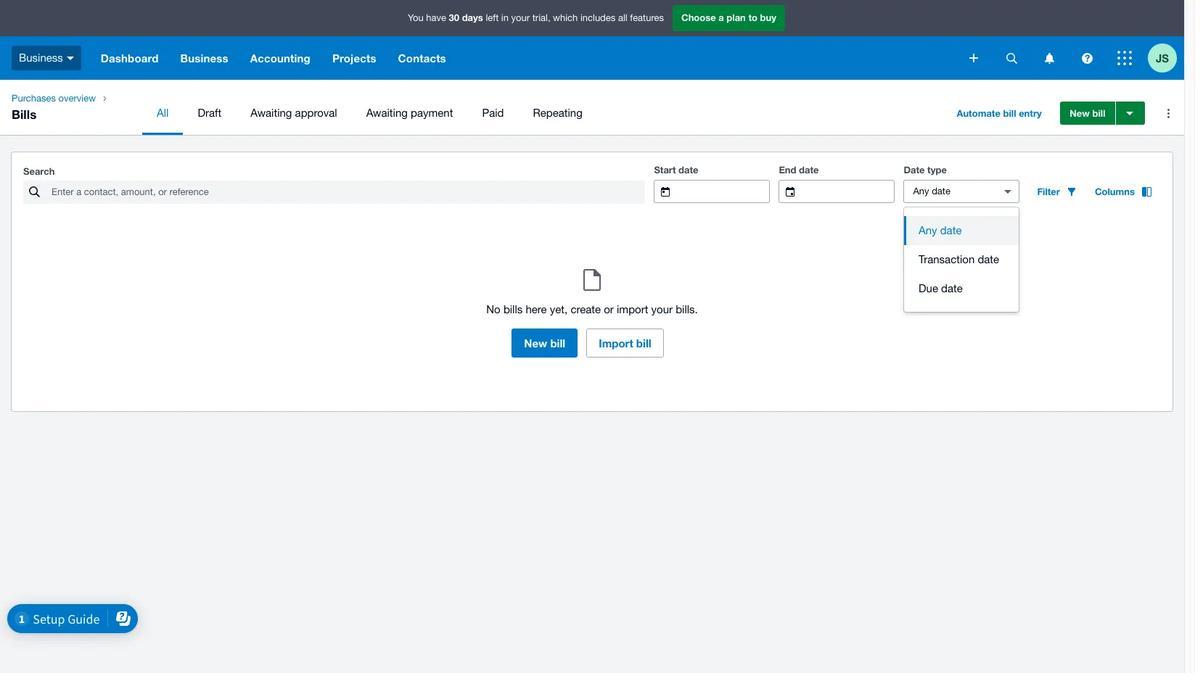 Task type: vqa. For each thing, say whether or not it's contained in the screenshot.
your to the right
yes



Task type: locate. For each thing, give the bounding box(es) containing it.
contacts
[[398, 52, 446, 65]]

automate bill entry button
[[948, 102, 1051, 125]]

0 vertical spatial new
[[1070, 107, 1090, 119]]

trial,
[[533, 13, 551, 23]]

overview
[[58, 93, 96, 104]]

your
[[511, 13, 530, 23], [652, 303, 673, 316]]

0 vertical spatial new bill
[[1070, 107, 1106, 119]]

svg image
[[1118, 51, 1132, 65], [1045, 53, 1054, 64], [1082, 53, 1093, 64], [970, 54, 979, 62], [67, 56, 74, 60]]

approval
[[295, 107, 337, 119]]

1 vertical spatial new bill
[[524, 337, 566, 350]]

transaction date
[[919, 253, 1000, 266]]

projects button
[[322, 36, 387, 80]]

business up the draft
[[180, 52, 228, 65]]

awaiting for awaiting approval
[[251, 107, 292, 119]]

columns button
[[1087, 180, 1161, 203]]

date
[[904, 164, 925, 176]]

any
[[919, 224, 938, 237]]

awaiting inside 'link'
[[251, 107, 292, 119]]

date right due
[[942, 282, 963, 295]]

draft link
[[183, 91, 236, 135]]

date down the any date button
[[978, 253, 1000, 266]]

0 horizontal spatial business
[[19, 51, 63, 64]]

awaiting left approval
[[251, 107, 292, 119]]

1 horizontal spatial new bill button
[[1061, 102, 1115, 125]]

or
[[604, 303, 614, 316]]

business button
[[0, 36, 90, 80], [170, 36, 239, 80]]

a
[[719, 12, 724, 23]]

navigation
[[90, 36, 960, 80]]

awaiting left payment
[[366, 107, 408, 119]]

menu containing all
[[142, 91, 937, 135]]

new bill right entry
[[1070, 107, 1106, 119]]

accounting button
[[239, 36, 322, 80]]

business up the purchases
[[19, 51, 63, 64]]

business
[[19, 51, 63, 64], [180, 52, 228, 65]]

bills
[[504, 303, 523, 316]]

awaiting approval link
[[236, 91, 352, 135]]

0 vertical spatial your
[[511, 13, 530, 23]]

bill right "import"
[[637, 337, 652, 350]]

0 horizontal spatial new
[[524, 337, 548, 350]]

new bill button
[[1061, 102, 1115, 125], [512, 329, 578, 358]]

new bill button inside bills navigation
[[1061, 102, 1115, 125]]

bill
[[1004, 107, 1017, 119], [1093, 107, 1106, 119], [551, 337, 566, 350], [637, 337, 652, 350]]

business button up purchases overview
[[0, 36, 90, 80]]

2 awaiting from the left
[[366, 107, 408, 119]]

no bills here yet, create or import your bills.
[[487, 303, 698, 316]]

0 vertical spatial new bill button
[[1061, 102, 1115, 125]]

menu
[[142, 91, 937, 135]]

0 horizontal spatial awaiting
[[251, 107, 292, 119]]

awaiting approval
[[251, 107, 337, 119]]

bill inside popup button
[[1004, 107, 1017, 119]]

end date
[[779, 164, 819, 176]]

new bill button down here
[[512, 329, 578, 358]]

create
[[571, 303, 601, 316]]

Start date field
[[682, 181, 770, 203]]

in
[[501, 13, 509, 23]]

date inside button
[[941, 224, 962, 237]]

no
[[487, 303, 501, 316]]

new bill down here
[[524, 337, 566, 350]]

repeating
[[533, 107, 583, 119]]

date right end
[[799, 164, 819, 176]]

1 horizontal spatial new bill
[[1070, 107, 1106, 119]]

list box
[[904, 208, 1019, 312]]

0 horizontal spatial your
[[511, 13, 530, 23]]

new right entry
[[1070, 107, 1090, 119]]

plan
[[727, 12, 746, 23]]

1 horizontal spatial awaiting
[[366, 107, 408, 119]]

1 vertical spatial new bill button
[[512, 329, 578, 358]]

your left bills.
[[652, 303, 673, 316]]

dashboard link
[[90, 36, 170, 80]]

import
[[599, 337, 634, 350]]

automate
[[957, 107, 1001, 119]]

banner
[[0, 0, 1185, 80]]

purchases overview
[[12, 93, 96, 104]]

new
[[1070, 107, 1090, 119], [524, 337, 548, 350]]

list box containing any date
[[904, 208, 1019, 312]]

features
[[630, 13, 664, 23]]

date
[[679, 164, 699, 176], [799, 164, 819, 176], [941, 224, 962, 237], [978, 253, 1000, 266], [942, 282, 963, 295]]

new bill button right entry
[[1061, 102, 1115, 125]]

import bill button
[[587, 329, 664, 358]]

due date button
[[904, 274, 1019, 303]]

1 vertical spatial new
[[524, 337, 548, 350]]

awaiting payment
[[366, 107, 453, 119]]

bill left entry
[[1004, 107, 1017, 119]]

filter button
[[1029, 180, 1087, 203]]

date right any
[[941, 224, 962, 237]]

new inside bills navigation
[[1070, 107, 1090, 119]]

new down here
[[524, 337, 548, 350]]

to
[[749, 12, 758, 23]]

navigation containing dashboard
[[90, 36, 960, 80]]

0 horizontal spatial business button
[[0, 36, 90, 80]]

1 vertical spatial your
[[652, 303, 673, 316]]

svg image
[[1006, 53, 1017, 64]]

js button
[[1148, 36, 1185, 80]]

new bill inside bills navigation
[[1070, 107, 1106, 119]]

1 horizontal spatial business button
[[170, 36, 239, 80]]

transaction date button
[[904, 245, 1019, 274]]

End date field
[[807, 181, 895, 203]]

navigation inside banner
[[90, 36, 960, 80]]

1 horizontal spatial new
[[1070, 107, 1090, 119]]

date for end date
[[799, 164, 819, 176]]

new bill
[[1070, 107, 1106, 119], [524, 337, 566, 350]]

import
[[617, 303, 649, 316]]

left
[[486, 13, 499, 23]]

0 horizontal spatial new bill
[[524, 337, 566, 350]]

your right in
[[511, 13, 530, 23]]

awaiting
[[251, 107, 292, 119], [366, 107, 408, 119]]

dashboard
[[101, 52, 159, 65]]

projects
[[332, 52, 376, 65]]

date right start
[[679, 164, 699, 176]]

import bill
[[599, 337, 652, 350]]

group
[[904, 208, 1019, 312]]

purchases overview link
[[6, 91, 102, 106]]

bills
[[12, 107, 36, 122]]

business button up the draft
[[170, 36, 239, 80]]

contacts button
[[387, 36, 457, 80]]

1 awaiting from the left
[[251, 107, 292, 119]]

1 horizontal spatial your
[[652, 303, 673, 316]]

yet,
[[550, 303, 568, 316]]

filter
[[1038, 186, 1060, 197]]



Task type: describe. For each thing, give the bounding box(es) containing it.
date for due date
[[942, 282, 963, 295]]

due date
[[919, 282, 963, 295]]

any date button
[[904, 216, 1019, 245]]

transaction
[[919, 253, 975, 266]]

all
[[157, 107, 169, 119]]

start date
[[654, 164, 699, 176]]

columns
[[1095, 186, 1135, 197]]

here
[[526, 303, 547, 316]]

start
[[654, 164, 676, 176]]

automate bill entry
[[957, 107, 1042, 119]]

choose
[[682, 12, 716, 23]]

entry
[[1019, 107, 1042, 119]]

awaiting for awaiting payment
[[366, 107, 408, 119]]

1 horizontal spatial business
[[180, 52, 228, 65]]

bill right entry
[[1093, 107, 1106, 119]]

all link
[[142, 91, 183, 135]]

search
[[23, 166, 55, 177]]

which
[[553, 13, 578, 23]]

buy
[[760, 12, 777, 23]]

any date
[[919, 224, 962, 237]]

bills.
[[676, 303, 698, 316]]

bill down yet,
[[551, 337, 566, 350]]

overflow menu image
[[1154, 99, 1183, 128]]

days
[[462, 12, 483, 23]]

0 horizontal spatial new bill button
[[512, 329, 578, 358]]

30
[[449, 12, 460, 23]]

end
[[779, 164, 797, 176]]

1 business button from the left
[[0, 36, 90, 80]]

all
[[618, 13, 628, 23]]

bills navigation
[[0, 80, 1185, 135]]

you have 30 days left in your trial, which includes all features
[[408, 12, 664, 23]]

Date type field
[[905, 181, 993, 203]]

awaiting payment link
[[352, 91, 468, 135]]

menu inside bills navigation
[[142, 91, 937, 135]]

group containing any date
[[904, 208, 1019, 312]]

draft
[[198, 107, 222, 119]]

date for start date
[[679, 164, 699, 176]]

Search field
[[50, 181, 646, 203]]

banner containing js
[[0, 0, 1185, 80]]

repeating link
[[519, 91, 597, 135]]

bill inside button
[[637, 337, 652, 350]]

date for transaction date
[[978, 253, 1000, 266]]

you
[[408, 13, 424, 23]]

js
[[1156, 51, 1169, 64]]

paid link
[[468, 91, 519, 135]]

your inside "you have 30 days left in your trial, which includes all features"
[[511, 13, 530, 23]]

date for any date
[[941, 224, 962, 237]]

have
[[426, 13, 446, 23]]

date type
[[904, 164, 947, 176]]

payment
[[411, 107, 453, 119]]

purchases
[[12, 93, 56, 104]]

includes
[[581, 13, 616, 23]]

paid
[[482, 107, 504, 119]]

accounting
[[250, 52, 311, 65]]

type
[[928, 164, 947, 176]]

choose a plan to buy
[[682, 12, 777, 23]]

due
[[919, 282, 939, 295]]

2 business button from the left
[[170, 36, 239, 80]]



